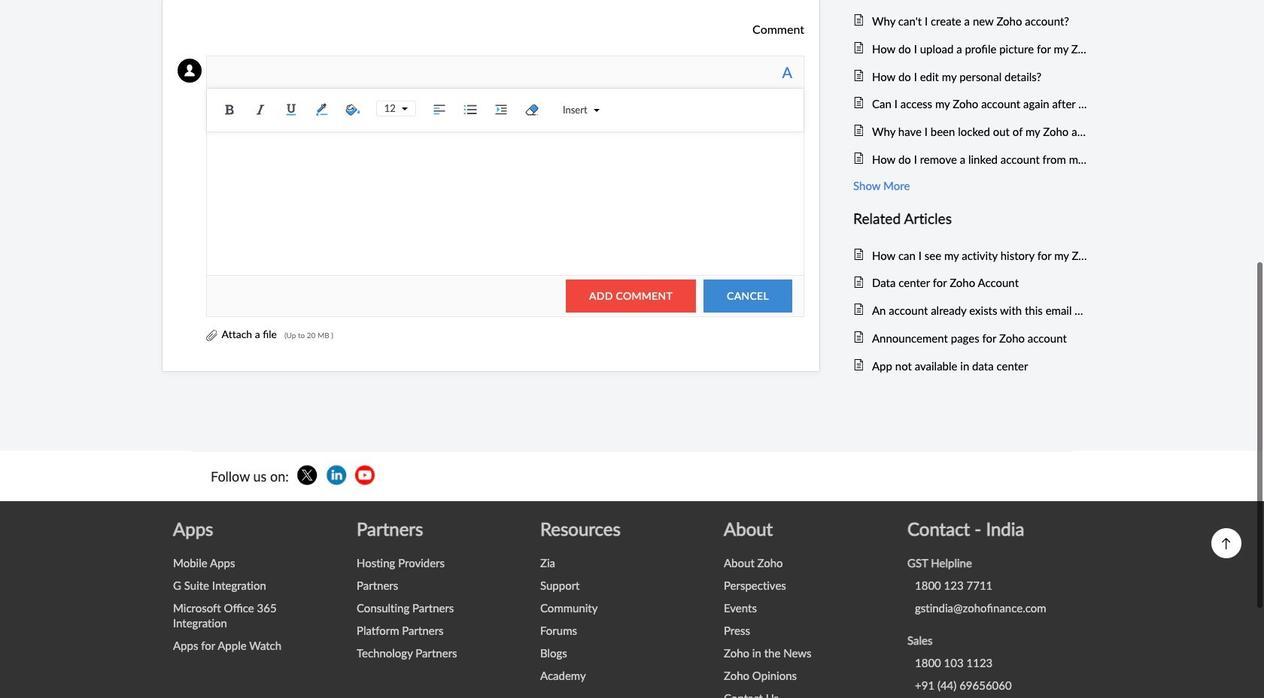 Task type: vqa. For each thing, say whether or not it's contained in the screenshot.
choose languages Element at right top
no



Task type: locate. For each thing, give the bounding box(es) containing it.
underline (ctrl+u) image
[[280, 98, 302, 121]]

bold (ctrl+b) image
[[218, 98, 241, 121]]

heading
[[853, 207, 1087, 230]]

font size image
[[396, 106, 408, 112]]

italic (ctrl+i) image
[[249, 98, 271, 121]]

insert options image
[[587, 108, 599, 114]]



Task type: describe. For each thing, give the bounding box(es) containing it.
background color image
[[341, 98, 364, 121]]

font color image
[[311, 98, 333, 121]]

align image
[[428, 98, 451, 121]]

lists image
[[459, 98, 481, 121]]

clear formatting image
[[521, 98, 543, 121]]

indent image
[[490, 98, 512, 121]]



